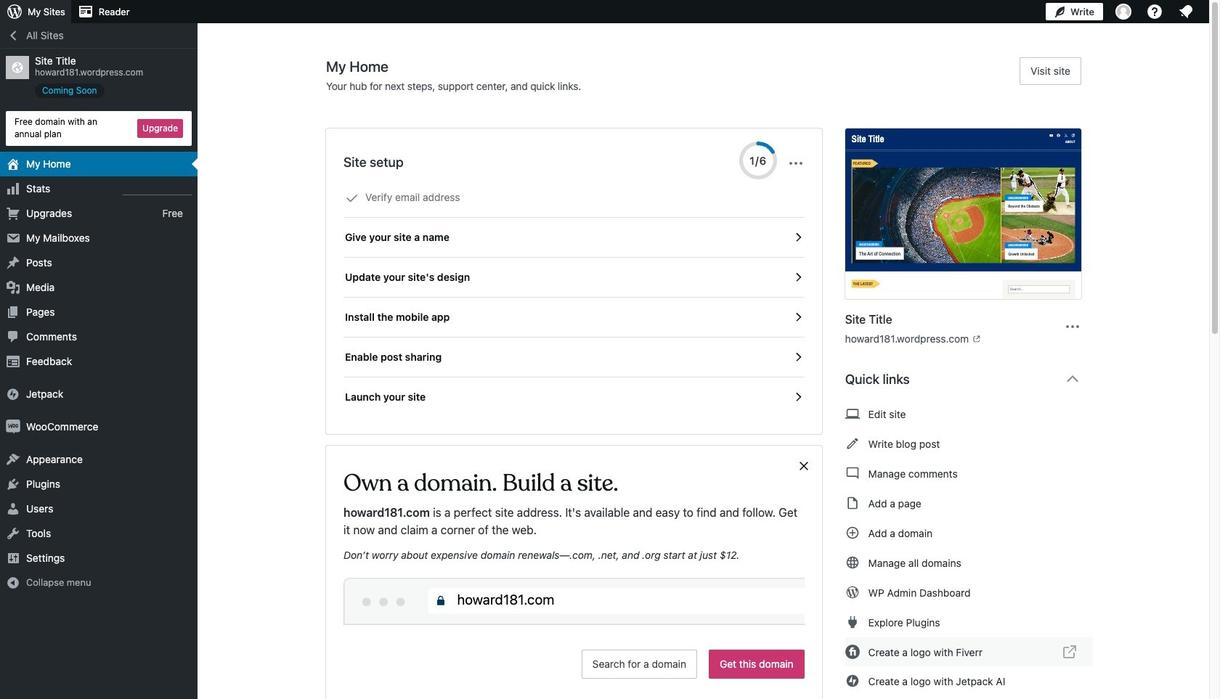 Task type: describe. For each thing, give the bounding box(es) containing it.
edit image
[[845, 435, 860, 452]]

manage your notifications image
[[1177, 3, 1195, 20]]

mode_comment image
[[845, 465, 860, 482]]

2 img image from the top
[[6, 419, 20, 434]]

my profile image
[[1115, 4, 1131, 20]]

1 task enabled image from the top
[[791, 231, 804, 244]]

1 task enabled image from the top
[[791, 271, 804, 284]]

more options for site site title image
[[1064, 318, 1081, 335]]

dismiss settings image
[[787, 155, 804, 172]]

2 task enabled image from the top
[[791, 351, 804, 364]]

insert_drive_file image
[[845, 495, 860, 512]]

help image
[[1146, 3, 1163, 20]]

laptop image
[[845, 405, 860, 423]]



Task type: locate. For each thing, give the bounding box(es) containing it.
task enabled image
[[791, 271, 804, 284], [791, 351, 804, 364], [791, 391, 804, 404]]

main content
[[326, 57, 1093, 699]]

progress bar
[[739, 142, 777, 179]]

launchpad checklist element
[[343, 178, 804, 417]]

1 vertical spatial task enabled image
[[791, 311, 804, 324]]

1 vertical spatial img image
[[6, 419, 20, 434]]

1 img image from the top
[[6, 387, 20, 401]]

img image
[[6, 387, 20, 401], [6, 419, 20, 434]]

0 vertical spatial task enabled image
[[791, 231, 804, 244]]

2 vertical spatial task enabled image
[[791, 391, 804, 404]]

dismiss domain name promotion image
[[797, 458, 810, 475]]

highest hourly views 0 image
[[123, 186, 192, 195]]

3 task enabled image from the top
[[791, 391, 804, 404]]

task enabled image
[[791, 231, 804, 244], [791, 311, 804, 324]]

0 vertical spatial task enabled image
[[791, 271, 804, 284]]

1 vertical spatial task enabled image
[[791, 351, 804, 364]]

0 vertical spatial img image
[[6, 387, 20, 401]]

2 task enabled image from the top
[[791, 311, 804, 324]]



Task type: vqa. For each thing, say whether or not it's contained in the screenshot.
for within From Sawdust to Success With WordPress.com How one of our customers built an online store for her woodworking creations.
no



